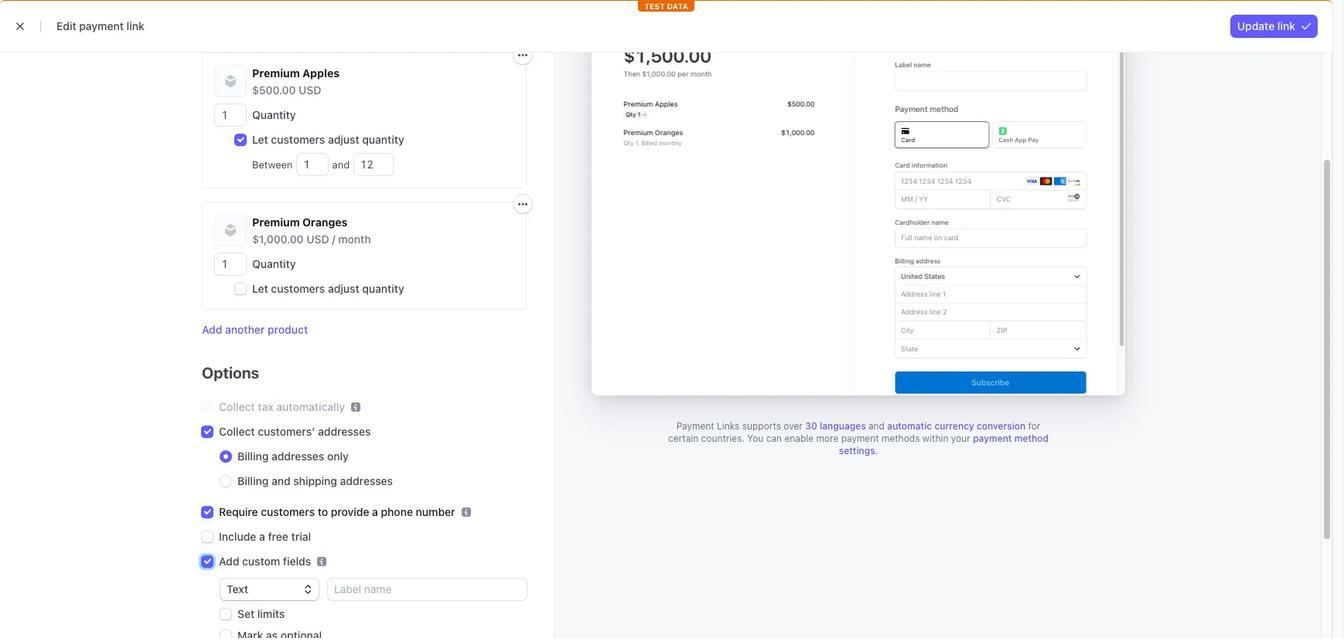 Task type: describe. For each thing, give the bounding box(es) containing it.
1 horizontal spatial a
[[372, 506, 378, 519]]

automatic
[[887, 421, 932, 432]]

free
[[268, 531, 288, 544]]

fields
[[283, 555, 311, 568]]

payment inside for certain countries. you can enable more payment methods within your
[[841, 433, 879, 445]]

2 vertical spatial and
[[271, 475, 291, 488]]

include
[[219, 531, 256, 544]]

test
[[644, 66, 665, 75]]

home
[[51, 43, 82, 56]]

more
[[543, 43, 569, 56]]

more button
[[536, 40, 593, 59]]

Maximum adjustable quantity number field
[[354, 154, 393, 176]]

add another product button
[[202, 323, 308, 338]]

test
[[1180, 43, 1202, 56]]

update link button
[[1231, 15, 1317, 37]]

billing and shipping addresses
[[237, 475, 393, 488]]

set limits
[[237, 608, 285, 621]]

automatic currency conversion link
[[887, 421, 1026, 432]]

customers
[[234, 43, 290, 56]]

product
[[268, 323, 308, 336]]

require
[[219, 506, 258, 519]]

trial
[[291, 531, 311, 544]]

new brand button
[[44, 6, 136, 28]]

you
[[747, 433, 764, 445]]

brand
[[94, 12, 120, 23]]

premium apples $500.00 usd
[[252, 67, 340, 97]]

new
[[72, 12, 91, 23]]

collect tax automatically
[[219, 401, 345, 414]]

1 vertical spatial addresses
[[271, 450, 324, 463]]

mode
[[1204, 43, 1233, 56]]

premium oranges $1,000.00 usd / month
[[252, 216, 371, 246]]

options
[[202, 364, 259, 382]]

test data
[[644, 66, 688, 75]]

add custom fields
[[219, 555, 311, 568]]

/
[[332, 233, 335, 246]]

$1,000.00
[[252, 233, 304, 246]]

certain
[[668, 433, 699, 445]]

billing addresses only
[[237, 450, 349, 463]]

payment method settings
[[839, 433, 1049, 457]]

methods
[[882, 433, 920, 445]]

30 languages link
[[805, 421, 866, 432]]

payments
[[100, 43, 150, 56]]

payments link
[[92, 40, 158, 59]]

Minimum adjustable quantity number field
[[297, 154, 328, 176]]

adjust for premium apples $500.00 usd
[[328, 133, 359, 146]]

developers link
[[1098, 40, 1171, 59]]

edit
[[56, 19, 76, 32]]

add another product
[[202, 323, 308, 336]]

within
[[923, 433, 949, 445]]

products
[[308, 43, 354, 56]]

phone
[[381, 506, 413, 519]]

collect for collect customers' addresses
[[219, 425, 255, 439]]

connect link
[[474, 40, 532, 59]]

developers
[[1105, 43, 1163, 56]]

link inside button
[[1278, 19, 1296, 32]]

payment links supports over 30 languages and automatic currency conversion
[[677, 421, 1026, 432]]

customers link
[[226, 40, 297, 59]]

quantity for $1,000.00
[[252, 258, 296, 271]]

quantity for premium apples $500.00 usd
[[362, 133, 404, 146]]

conversion
[[977, 421, 1026, 432]]

number
[[416, 506, 455, 519]]

30
[[805, 421, 817, 432]]

new brand
[[72, 12, 120, 23]]

let customers adjust quantity for $500.00
[[252, 133, 404, 146]]

create button
[[1059, 8, 1123, 26]]

payments element
[[44, 0, 183, 639]]

balances
[[169, 43, 215, 56]]

for certain countries. you can enable more payment methods within your
[[668, 421, 1041, 445]]

svg image
[[518, 51, 527, 60]]

usd for $500.00
[[299, 84, 321, 97]]

data
[[667, 66, 688, 75]]

2 vertical spatial customers
[[261, 506, 315, 519]]

Quantity number field
[[215, 254, 246, 275]]

.
[[875, 446, 878, 457]]

customers'
[[258, 425, 315, 439]]

1 link from the left
[[127, 19, 144, 32]]

links
[[717, 421, 740, 432]]

balances link
[[161, 40, 223, 59]]

between
[[252, 159, 295, 171]]

quantity for $500.00
[[252, 108, 296, 121]]

connect
[[481, 43, 525, 56]]

products link
[[300, 40, 362, 59]]

collect customers' addresses
[[219, 425, 371, 439]]

svg image
[[518, 200, 527, 209]]

let for $1,000.00 usd / month
[[252, 282, 268, 295]]

billing link
[[365, 40, 412, 59]]

your
[[951, 433, 970, 445]]

to
[[318, 506, 328, 519]]



Task type: vqa. For each thing, say whether or not it's contained in the screenshot.
right So
no



Task type: locate. For each thing, give the bounding box(es) containing it.
2 link from the left
[[1278, 19, 1296, 32]]

add left the another
[[202, 323, 222, 336]]

adjust up 'maximum adjustable quantity' 'number field'
[[328, 133, 359, 146]]

1 vertical spatial usd
[[306, 233, 329, 246]]

1 vertical spatial adjust
[[328, 282, 359, 295]]

payment
[[677, 421, 714, 432]]

require customers to provide a phone number
[[219, 506, 455, 519]]

1 quantity from the top
[[362, 133, 404, 146]]

0 vertical spatial collect
[[219, 401, 255, 414]]

1 vertical spatial and
[[869, 421, 885, 432]]

None number field
[[215, 104, 246, 126]]

only
[[327, 450, 349, 463]]

another
[[225, 323, 265, 336]]

a left phone
[[372, 506, 378, 519]]

apples
[[302, 67, 340, 80]]

usd for $1,000.00
[[306, 233, 329, 246]]

2 adjust from the top
[[328, 282, 359, 295]]

collect left customers'
[[219, 425, 255, 439]]

addresses
[[318, 425, 371, 439], [271, 450, 324, 463], [340, 475, 393, 488]]

1 collect from the top
[[219, 401, 255, 414]]

quantity down $1,000.00
[[252, 258, 296, 271]]

usd down apples
[[299, 84, 321, 97]]

test mode
[[1180, 43, 1233, 56]]

adjust
[[328, 133, 359, 146], [328, 282, 359, 295]]

billing for billing addresses only
[[237, 450, 269, 463]]

billing down customers'
[[237, 450, 269, 463]]

payment inside payment method settings
[[973, 433, 1012, 445]]

premium inside premium oranges $1,000.00 usd / month
[[252, 216, 300, 229]]

0 horizontal spatial link
[[127, 19, 144, 32]]

shipping
[[293, 475, 337, 488]]

home link
[[44, 40, 89, 59]]

billing for billing and shipping addresses
[[237, 475, 269, 488]]

1 vertical spatial customers
[[271, 282, 325, 295]]

1 let from the top
[[252, 133, 268, 146]]

premium for $500.00
[[252, 67, 300, 80]]

settings
[[839, 446, 875, 457]]

billing for billing
[[373, 43, 404, 56]]

premium up $500.00
[[252, 67, 300, 80]]

0 vertical spatial customers
[[271, 133, 325, 146]]

let customers adjust quantity down "/"
[[252, 282, 404, 295]]

let customers adjust quantity for $1,000.00
[[252, 282, 404, 295]]

1 vertical spatial let customers adjust quantity
[[252, 282, 404, 295]]

1 horizontal spatial payment
[[841, 433, 879, 445]]

method
[[1015, 433, 1049, 445]]

adjust for premium oranges $1,000.00 usd / month
[[328, 282, 359, 295]]

edit payment link
[[56, 19, 144, 32]]

a left free on the bottom left
[[259, 531, 265, 544]]

1 vertical spatial add
[[219, 555, 239, 568]]

0 vertical spatial and
[[329, 159, 352, 171]]

2 horizontal spatial payment
[[973, 433, 1012, 445]]

2 quantity from the top
[[252, 258, 296, 271]]

supports
[[742, 421, 781, 432]]

update
[[1237, 19, 1275, 32]]

2 let customers adjust quantity from the top
[[252, 282, 404, 295]]

link
[[127, 19, 144, 32], [1278, 19, 1296, 32]]

2 let from the top
[[252, 282, 268, 295]]

customers up free on the bottom left
[[261, 506, 315, 519]]

can
[[766, 433, 782, 445]]

let up add another product
[[252, 282, 268, 295]]

reports link
[[415, 40, 471, 59]]

tax
[[258, 401, 274, 414]]

2 horizontal spatial and
[[869, 421, 885, 432]]

a
[[372, 506, 378, 519], [259, 531, 265, 544]]

1 adjust from the top
[[328, 133, 359, 146]]

custom
[[242, 555, 280, 568]]

1 vertical spatial let
[[252, 282, 268, 295]]

link up payments
[[127, 19, 144, 32]]

1 horizontal spatial link
[[1278, 19, 1296, 32]]

0 vertical spatial billing
[[373, 43, 404, 56]]

over
[[784, 421, 803, 432]]

2 vertical spatial addresses
[[340, 475, 393, 488]]

0 vertical spatial premium
[[252, 67, 300, 80]]

1 vertical spatial a
[[259, 531, 265, 544]]

0 vertical spatial let customers adjust quantity
[[252, 133, 404, 146]]

set
[[237, 608, 255, 621]]

and down billing addresses only
[[271, 475, 291, 488]]

add down include
[[219, 555, 239, 568]]

provide
[[331, 506, 369, 519]]

quantity
[[362, 133, 404, 146], [362, 282, 404, 295]]

enable
[[785, 433, 814, 445]]

0 horizontal spatial and
[[271, 475, 291, 488]]

currency
[[935, 421, 974, 432]]

0 vertical spatial addresses
[[318, 425, 371, 439]]

adjust down "/"
[[328, 282, 359, 295]]

let up between
[[252, 133, 268, 146]]

0 vertical spatial usd
[[299, 84, 321, 97]]

Label name text field
[[328, 579, 527, 601]]

reports
[[423, 43, 463, 56]]

premium up $1,000.00
[[252, 216, 300, 229]]

collect for collect tax automatically
[[219, 401, 255, 414]]

1 let customers adjust quantity from the top
[[252, 133, 404, 146]]

0 vertical spatial let
[[252, 133, 268, 146]]

add inside button
[[202, 323, 222, 336]]

0 vertical spatial add
[[202, 323, 222, 336]]

include a free trial
[[219, 531, 311, 544]]

1 vertical spatial premium
[[252, 216, 300, 229]]

quantity for premium oranges $1,000.00 usd / month
[[362, 282, 404, 295]]

create
[[1069, 11, 1099, 22]]

quantity up 'maximum adjustable quantity' 'number field'
[[362, 133, 404, 146]]

add for add custom fields
[[219, 555, 239, 568]]

limits
[[257, 608, 285, 621]]

premium for $1,000.00
[[252, 216, 300, 229]]

addresses up only
[[318, 425, 371, 439]]

customers up product
[[271, 282, 325, 295]]

1 vertical spatial collect
[[219, 425, 255, 439]]

let customers adjust quantity up the minimum adjustable quantity number field on the top of the page
[[252, 133, 404, 146]]

addresses down collect customers' addresses
[[271, 450, 324, 463]]

customers for $1,000.00
[[271, 282, 325, 295]]

customers up the minimum adjustable quantity number field on the top of the page
[[271, 133, 325, 146]]

$500.00
[[252, 84, 296, 97]]

add
[[202, 323, 222, 336], [219, 555, 239, 568]]

and right the minimum adjustable quantity number field on the top of the page
[[329, 159, 352, 171]]

0 vertical spatial a
[[372, 506, 378, 519]]

usd left "/"
[[306, 233, 329, 246]]

customers for $500.00
[[271, 133, 325, 146]]

1 vertical spatial quantity
[[362, 282, 404, 295]]

collect left tax at left bottom
[[219, 401, 255, 414]]

0 vertical spatial quantity
[[252, 108, 296, 121]]

premium
[[252, 67, 300, 80], [252, 216, 300, 229]]

billing left reports
[[373, 43, 404, 56]]

for
[[1028, 421, 1041, 432]]

countries.
[[701, 433, 745, 445]]

billing
[[373, 43, 404, 56], [237, 450, 269, 463], [237, 475, 269, 488]]

usd
[[299, 84, 321, 97], [306, 233, 329, 246]]

oranges
[[302, 216, 348, 229]]

2 collect from the top
[[219, 425, 255, 439]]

1 horizontal spatial and
[[329, 159, 352, 171]]

quantity
[[252, 108, 296, 121], [252, 258, 296, 271]]

let for $500.00 usd
[[252, 133, 268, 146]]

more
[[816, 433, 839, 445]]

and up '.'
[[869, 421, 885, 432]]

premium inside premium apples $500.00 usd
[[252, 67, 300, 80]]

0 horizontal spatial a
[[259, 531, 265, 544]]

month
[[338, 233, 371, 246]]

add for add another product
[[202, 323, 222, 336]]

2 vertical spatial billing
[[237, 475, 269, 488]]

0 horizontal spatial payment
[[79, 19, 124, 32]]

None search field
[[461, 7, 841, 27]]

billing up require
[[237, 475, 269, 488]]

1 vertical spatial quantity
[[252, 258, 296, 271]]

1 quantity from the top
[[252, 108, 296, 121]]

let customers adjust quantity
[[252, 133, 404, 146], [252, 282, 404, 295]]

payment
[[79, 19, 124, 32], [841, 433, 879, 445], [973, 433, 1012, 445]]

link right the update
[[1278, 19, 1296, 32]]

1 premium from the top
[[252, 67, 300, 80]]

automatically
[[276, 401, 345, 414]]

update link
[[1237, 19, 1296, 32]]

payment method settings link
[[839, 433, 1049, 457]]

quantity down month
[[362, 282, 404, 295]]

and
[[329, 159, 352, 171], [869, 421, 885, 432], [271, 475, 291, 488]]

2 quantity from the top
[[362, 282, 404, 295]]

usd inside premium oranges $1,000.00 usd / month
[[306, 233, 329, 246]]

1 vertical spatial billing
[[237, 450, 269, 463]]

addresses up provide
[[340, 475, 393, 488]]

0 vertical spatial adjust
[[328, 133, 359, 146]]

quantity down $500.00
[[252, 108, 296, 121]]

languages
[[820, 421, 866, 432]]

collect
[[219, 401, 255, 414], [219, 425, 255, 439]]

usd inside premium apples $500.00 usd
[[299, 84, 321, 97]]

2 premium from the top
[[252, 216, 300, 229]]

0 vertical spatial quantity
[[362, 133, 404, 146]]



